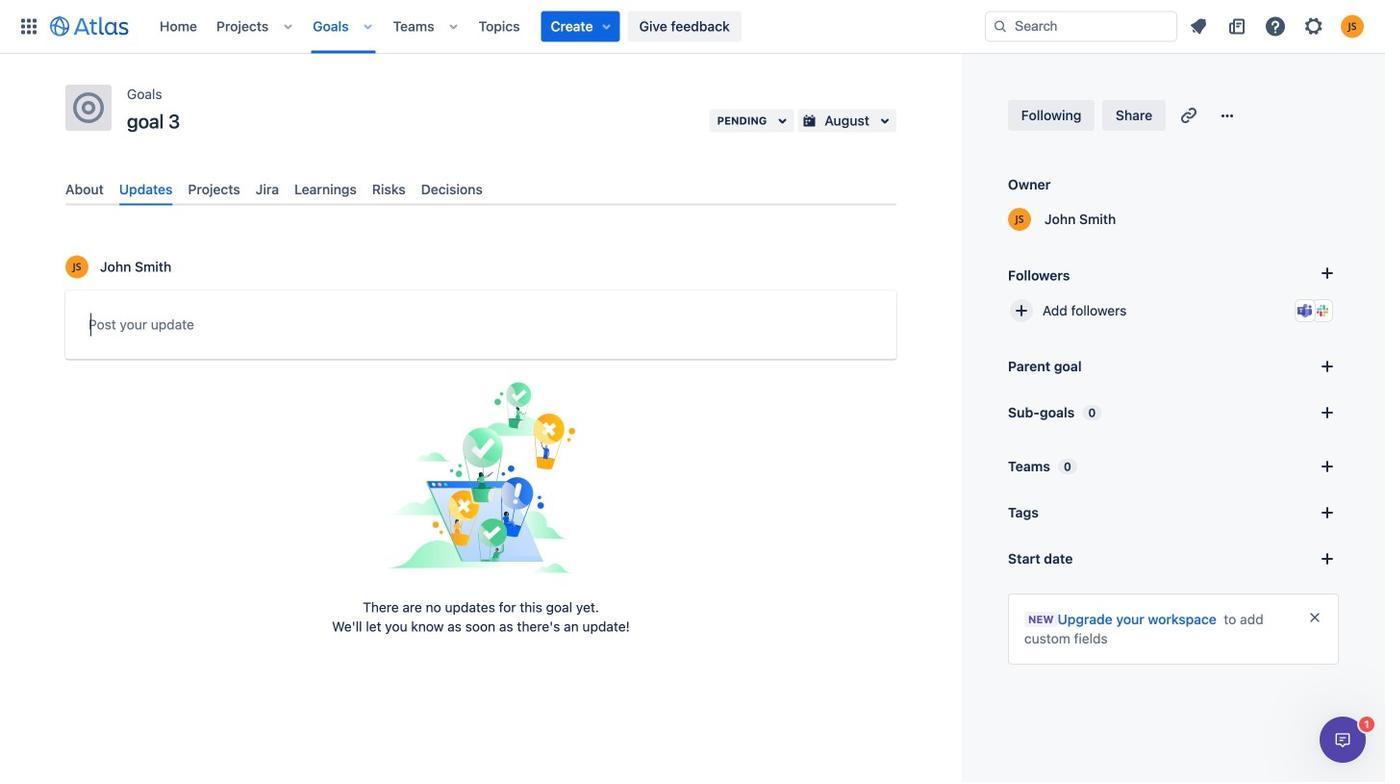 Task type: describe. For each thing, give the bounding box(es) containing it.
more icon image
[[1216, 104, 1240, 127]]

top element
[[12, 0, 985, 53]]

msteams logo showing  channels are connected to this goal image
[[1298, 303, 1313, 318]]

settings image
[[1303, 15, 1326, 38]]

account image
[[1341, 15, 1364, 38]]

notifications image
[[1187, 15, 1210, 38]]

add follower image
[[1010, 299, 1033, 322]]

slack logo showing nan channels are connected to this goal image
[[1315, 303, 1331, 318]]



Task type: locate. For each thing, give the bounding box(es) containing it.
close banner image
[[1308, 610, 1323, 625]]

None search field
[[985, 11, 1178, 42]]

Main content area, start typing to enter text. text field
[[89, 313, 874, 343]]

search image
[[993, 19, 1008, 34]]

switch to... image
[[17, 15, 40, 38]]

Search field
[[985, 11, 1178, 42]]

goal icon image
[[73, 92, 104, 123]]

banner
[[0, 0, 1386, 54]]

tab list
[[58, 174, 904, 206]]

help image
[[1264, 15, 1287, 38]]

add a follower image
[[1316, 262, 1339, 285]]



Task type: vqa. For each thing, say whether or not it's contained in the screenshot.
Settings icon
yes



